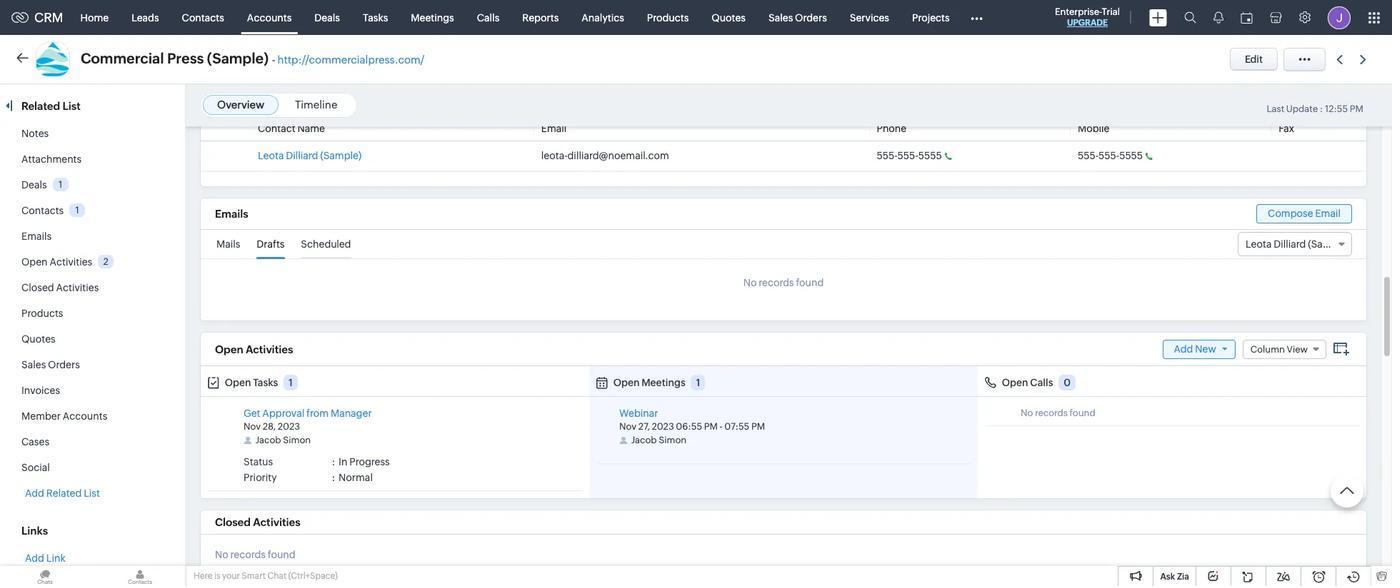 Task type: locate. For each thing, give the bounding box(es) containing it.
jacob simon down 28, at the left bottom of page
[[255, 435, 311, 446]]

meetings up webinar
[[642, 377, 686, 389]]

0 vertical spatial sales orders
[[769, 12, 827, 23]]

1 vertical spatial products
[[21, 308, 63, 319]]

leota-dilliard@noemail.com
[[541, 150, 669, 161]]

0 horizontal spatial contacts
[[21, 205, 64, 216]]

http://commercialpress.com/
[[277, 54, 425, 66]]

1 vertical spatial quotes link
[[21, 334, 56, 345]]

progress
[[349, 457, 390, 468]]

2 horizontal spatial pm
[[1350, 104, 1364, 114]]

deals link up http://commercialpress.com/
[[303, 0, 351, 35]]

invoices
[[21, 385, 60, 396]]

social
[[21, 462, 50, 474]]

email
[[541, 123, 567, 134], [1315, 208, 1341, 219]]

0 vertical spatial no records found
[[743, 277, 824, 289]]

found
[[796, 277, 824, 289], [1070, 408, 1096, 419], [268, 549, 296, 561]]

jacob down 27,
[[631, 435, 657, 446]]

crm link
[[11, 10, 63, 25]]

deals down attachments link at left top
[[21, 179, 47, 191]]

0 horizontal spatial sales
[[21, 359, 46, 371]]

deals link down attachments link at left top
[[21, 179, 47, 191]]

1 horizontal spatial (sample)
[[320, 150, 362, 161]]

1 vertical spatial no records found
[[1021, 408, 1096, 419]]

2023 down approval at bottom
[[278, 421, 300, 432]]

projects link
[[901, 0, 961, 35]]

search image
[[1184, 11, 1196, 24]]

1 horizontal spatial contacts link
[[170, 0, 236, 35]]

0 horizontal spatial emails
[[21, 231, 52, 242]]

leota dilliard (sample) down name
[[258, 150, 362, 161]]

0 vertical spatial closed
[[21, 282, 54, 294]]

open down emails link
[[21, 256, 48, 268]]

1 down attachments link at left top
[[59, 179, 62, 190]]

1 vertical spatial calls
[[1030, 377, 1053, 389]]

products link right analytics
[[636, 0, 700, 35]]

accounts link
[[236, 0, 303, 35]]

fax link
[[1279, 123, 1294, 134]]

products link down closed activities link
[[21, 308, 63, 319]]

activities
[[50, 256, 92, 268], [56, 282, 99, 294], [246, 343, 293, 355], [253, 517, 301, 529]]

tasks up http://commercialpress.com/
[[363, 12, 388, 23]]

simon for get approval from manager
[[283, 435, 311, 446]]

0 vertical spatial :
[[1320, 104, 1323, 114]]

1 horizontal spatial jacob simon
[[631, 435, 687, 446]]

phone
[[877, 123, 907, 134]]

services
[[850, 12, 889, 23]]

leota down contact on the left top of page
[[258, 150, 284, 161]]

1 horizontal spatial no records found
[[743, 277, 824, 289]]

1 horizontal spatial quotes link
[[700, 0, 757, 35]]

1 horizontal spatial 555-555-5555
[[1078, 150, 1143, 161]]

1 vertical spatial leota
[[1246, 239, 1272, 250]]

add up chats image
[[25, 553, 44, 564]]

1 horizontal spatial records
[[759, 277, 794, 289]]

:
[[1320, 104, 1323, 114], [332, 457, 335, 468], [332, 472, 335, 484]]

link
[[46, 553, 66, 564]]

0 horizontal spatial jacob simon
[[255, 435, 311, 446]]

closed down priority
[[215, 517, 251, 529]]

0 horizontal spatial calls
[[477, 12, 500, 23]]

leads
[[132, 12, 159, 23]]

2 horizontal spatial (sample)
[[1308, 239, 1349, 250]]

timeline
[[295, 99, 337, 111]]

1 horizontal spatial sales orders link
[[757, 0, 838, 35]]

28,
[[263, 421, 276, 432]]

1 horizontal spatial dilliard
[[1274, 239, 1306, 250]]

products down closed activities link
[[21, 308, 63, 319]]

related down the social "link"
[[46, 488, 82, 499]]

services link
[[838, 0, 901, 35]]

quotes link
[[700, 0, 757, 35], [21, 334, 56, 345]]

get
[[244, 408, 260, 419]]

normal
[[339, 472, 373, 484]]

0 horizontal spatial deals
[[21, 179, 47, 191]]

calls inside calls "link"
[[477, 12, 500, 23]]

1 vertical spatial add
[[25, 488, 44, 499]]

compose
[[1268, 208, 1313, 219]]

2 jacob from the left
[[631, 435, 657, 446]]

add left new
[[1174, 343, 1193, 355]]

reports link
[[511, 0, 570, 35]]

tasks link
[[351, 0, 400, 35]]

meetings
[[411, 12, 454, 23], [642, 377, 686, 389]]

2 simon from the left
[[659, 435, 687, 446]]

2 horizontal spatial no
[[1021, 408, 1033, 419]]

add for add new
[[1174, 343, 1193, 355]]

name
[[297, 123, 325, 134]]

leota inside field
[[1246, 239, 1272, 250]]

open activities up open tasks
[[215, 343, 293, 355]]

chats image
[[0, 566, 90, 586]]

0 horizontal spatial 555-555-5555
[[877, 150, 942, 161]]

1 horizontal spatial open activities
[[215, 343, 293, 355]]

orders up invoices
[[48, 359, 80, 371]]

2 2023 from the left
[[652, 421, 674, 432]]

last
[[1267, 104, 1285, 114]]

mobile link
[[1078, 123, 1110, 134]]

accounts up commercial press (sample) - http://commercialpress.com/
[[247, 12, 292, 23]]

social link
[[21, 462, 50, 474]]

- down accounts link
[[272, 54, 275, 66]]

2023 right 27,
[[652, 421, 674, 432]]

1 horizontal spatial found
[[796, 277, 824, 289]]

activities up open tasks
[[246, 343, 293, 355]]

1 5555 from the left
[[918, 150, 942, 161]]

1 vertical spatial deals
[[21, 179, 47, 191]]

is
[[214, 571, 220, 581]]

1 vertical spatial (sample)
[[320, 150, 362, 161]]

new
[[1195, 343, 1216, 355]]

signals image
[[1214, 11, 1224, 24]]

pm right 06:55
[[704, 421, 718, 432]]

tasks up get
[[253, 377, 278, 389]]

contacts up press
[[182, 12, 224, 23]]

closed activities down priority
[[215, 517, 301, 529]]

leota-
[[541, 150, 568, 161]]

open tasks
[[225, 377, 278, 389]]

pm right 12:55
[[1350, 104, 1364, 114]]

meetings left calls "link"
[[411, 12, 454, 23]]

closed
[[21, 282, 54, 294], [215, 517, 251, 529]]

simon
[[283, 435, 311, 446], [659, 435, 687, 446]]

2 jacob simon from the left
[[631, 435, 687, 446]]

leota
[[258, 150, 284, 161], [1246, 239, 1272, 250]]

0 vertical spatial found
[[796, 277, 824, 289]]

no
[[743, 277, 757, 289], [1021, 408, 1033, 419], [215, 549, 228, 561]]

nov inside webinar nov 27, 2023 06:55 pm - 07:55 pm
[[619, 421, 637, 432]]

leota down compose
[[1246, 239, 1272, 250]]

0 horizontal spatial (sample)
[[207, 50, 269, 66]]

0 horizontal spatial dilliard
[[286, 150, 318, 161]]

tasks
[[363, 12, 388, 23], [253, 377, 278, 389]]

cases link
[[21, 436, 49, 448]]

emails
[[215, 208, 248, 220], [21, 231, 52, 242]]

products right analytics
[[647, 12, 689, 23]]

create menu element
[[1141, 0, 1176, 35]]

emails up open activities link
[[21, 231, 52, 242]]

contact name link
[[258, 123, 325, 134]]

calendar image
[[1241, 12, 1253, 23]]

pm
[[1350, 104, 1364, 114], [704, 421, 718, 432], [751, 421, 765, 432]]

1 horizontal spatial products
[[647, 12, 689, 23]]

contacts up emails link
[[21, 205, 64, 216]]

signals element
[[1205, 0, 1232, 35]]

calls left 0
[[1030, 377, 1053, 389]]

accounts right member
[[63, 411, 107, 422]]

0 vertical spatial leota
[[258, 150, 284, 161]]

1 horizontal spatial meetings
[[642, 377, 686, 389]]

add
[[1174, 343, 1193, 355], [25, 488, 44, 499], [25, 553, 44, 564]]

1 555- from the left
[[877, 150, 898, 161]]

1 vertical spatial dilliard
[[1274, 239, 1306, 250]]

closed activities down open activities link
[[21, 282, 99, 294]]

nov down get
[[244, 421, 261, 432]]

simon down 06:55
[[659, 435, 687, 446]]

contact
[[258, 123, 295, 134]]

0 horizontal spatial leota dilliard (sample)
[[258, 150, 362, 161]]

0 horizontal spatial products
[[21, 308, 63, 319]]

related list
[[21, 100, 83, 112]]

projects
[[912, 12, 950, 23]]

overview link
[[217, 99, 264, 111]]

07:55
[[724, 421, 750, 432]]

related up notes
[[21, 100, 60, 112]]

0 vertical spatial closed activities
[[21, 282, 99, 294]]

emails link
[[21, 231, 52, 242]]

1 horizontal spatial list
[[84, 488, 100, 499]]

ask zia
[[1160, 572, 1189, 582]]

0 horizontal spatial found
[[268, 549, 296, 561]]

contacts link up press
[[170, 0, 236, 35]]

- left 07:55
[[720, 421, 723, 432]]

: left normal
[[332, 472, 335, 484]]

1 up webinar nov 27, 2023 06:55 pm - 07:55 pm
[[696, 377, 700, 389]]

deals
[[315, 12, 340, 23], [21, 179, 47, 191]]

0 vertical spatial products
[[647, 12, 689, 23]]

0 vertical spatial list
[[62, 100, 81, 112]]

emails up the mails
[[215, 208, 248, 220]]

2 horizontal spatial no records found
[[1021, 408, 1096, 419]]

0 vertical spatial -
[[272, 54, 275, 66]]

webinar nov 27, 2023 06:55 pm - 07:55 pm
[[619, 408, 765, 432]]

0 vertical spatial calls
[[477, 12, 500, 23]]

pm right 07:55
[[751, 421, 765, 432]]

0 horizontal spatial 5555
[[918, 150, 942, 161]]

jacob simon down 27,
[[631, 435, 687, 446]]

calls link
[[466, 0, 511, 35]]

(sample) down compose email
[[1308, 239, 1349, 250]]

open activities up closed activities link
[[21, 256, 92, 268]]

1 horizontal spatial email
[[1315, 208, 1341, 219]]

ask
[[1160, 572, 1175, 582]]

timeline link
[[295, 99, 337, 111]]

0 horizontal spatial no records found
[[215, 549, 296, 561]]

attachments
[[21, 154, 82, 165]]

nov left 27,
[[619, 421, 637, 432]]

add related list
[[25, 488, 100, 499]]

email right compose
[[1315, 208, 1341, 219]]

1 horizontal spatial sales
[[769, 12, 793, 23]]

add down social
[[25, 488, 44, 499]]

Other Modules field
[[961, 6, 992, 29]]

0 horizontal spatial email
[[541, 123, 567, 134]]

meetings link
[[400, 0, 466, 35]]

1 2023 from the left
[[278, 421, 300, 432]]

simon down get approval from manager nov 28, 2023
[[283, 435, 311, 446]]

(sample) up "overview"
[[207, 50, 269, 66]]

0 horizontal spatial sales orders link
[[21, 359, 80, 371]]

simon for webinar
[[659, 435, 687, 446]]

dilliard down name
[[286, 150, 318, 161]]

1 vertical spatial orders
[[48, 359, 80, 371]]

leota dilliard (sample) link
[[258, 150, 362, 161]]

sales
[[769, 12, 793, 23], [21, 359, 46, 371]]

4 555- from the left
[[1099, 150, 1119, 161]]

1 nov from the left
[[244, 421, 261, 432]]

1 jacob from the left
[[255, 435, 281, 446]]

contacts link up emails link
[[21, 205, 64, 216]]

1 vertical spatial records
[[1035, 408, 1068, 419]]

555-555-5555 down phone
[[877, 150, 942, 161]]

555-
[[877, 150, 898, 161], [898, 150, 918, 161], [1078, 150, 1099, 161], [1099, 150, 1119, 161]]

0 horizontal spatial contacts link
[[21, 205, 64, 216]]

(sample) down name
[[320, 150, 362, 161]]

column view
[[1251, 344, 1308, 355]]

nov
[[244, 421, 261, 432], [619, 421, 637, 432]]

1 horizontal spatial pm
[[751, 421, 765, 432]]

2 nov from the left
[[619, 421, 637, 432]]

0 vertical spatial add
[[1174, 343, 1193, 355]]

0 horizontal spatial quotes
[[21, 334, 56, 345]]

0 vertical spatial deals
[[315, 12, 340, 23]]

list
[[62, 100, 81, 112], [84, 488, 100, 499]]

1 vertical spatial -
[[720, 421, 723, 432]]

555-555-5555 down mobile link
[[1078, 150, 1143, 161]]

- inside commercial press (sample) - http://commercialpress.com/
[[272, 54, 275, 66]]

jacob down 28, at the left bottom of page
[[255, 435, 281, 446]]

1 horizontal spatial orders
[[795, 12, 827, 23]]

1 vertical spatial leota dilliard (sample)
[[1246, 239, 1349, 250]]

closed activities link
[[21, 282, 99, 294]]

member accounts link
[[21, 411, 107, 422]]

: left in
[[332, 457, 335, 468]]

0 horizontal spatial open activities
[[21, 256, 92, 268]]

previous record image
[[1336, 55, 1343, 64]]

0 vertical spatial email
[[541, 123, 567, 134]]

jacob
[[255, 435, 281, 446], [631, 435, 657, 446]]

1 simon from the left
[[283, 435, 311, 446]]

1 vertical spatial sales orders
[[21, 359, 80, 371]]

calls left reports link
[[477, 12, 500, 23]]

1 vertical spatial accounts
[[63, 411, 107, 422]]

1 horizontal spatial simon
[[659, 435, 687, 446]]

1 horizontal spatial sales orders
[[769, 12, 827, 23]]

1 horizontal spatial leota dilliard (sample)
[[1246, 239, 1349, 250]]

update
[[1286, 104, 1318, 114]]

closed down open activities link
[[21, 282, 54, 294]]

1 vertical spatial found
[[1070, 408, 1096, 419]]

closed activities
[[21, 282, 99, 294], [215, 517, 301, 529]]

: left 12:55
[[1320, 104, 1323, 114]]

links
[[21, 525, 48, 537]]

nov inside get approval from manager nov 28, 2023
[[244, 421, 261, 432]]

leota dilliard (sample) down compose email
[[1246, 239, 1349, 250]]

0 vertical spatial deals link
[[303, 0, 351, 35]]

jacob simon for get approval from manager
[[255, 435, 311, 446]]

dilliard down compose
[[1274, 239, 1306, 250]]

: for : in progress
[[332, 457, 335, 468]]

: for : normal
[[332, 472, 335, 484]]

0 vertical spatial accounts
[[247, 12, 292, 23]]

email up leota-
[[541, 123, 567, 134]]

2023
[[278, 421, 300, 432], [652, 421, 674, 432]]

0 vertical spatial sales
[[769, 12, 793, 23]]

webinar link
[[619, 408, 658, 419]]

orders left services link
[[795, 12, 827, 23]]

1 vertical spatial deals link
[[21, 179, 47, 191]]

add for add related list
[[25, 488, 44, 499]]

crm
[[34, 10, 63, 25]]

1 jacob simon from the left
[[255, 435, 311, 446]]

http://commercialpress.com/ link
[[277, 54, 425, 66]]

commercial
[[81, 50, 164, 66]]

1 555-555-5555 from the left
[[877, 150, 942, 161]]

27,
[[638, 421, 650, 432]]

deals left tasks link
[[315, 12, 340, 23]]

attachments link
[[21, 154, 82, 165]]

open up get
[[225, 377, 251, 389]]

contacts image
[[95, 566, 185, 586]]

open
[[21, 256, 48, 268], [215, 343, 243, 355], [225, 377, 251, 389], [613, 377, 640, 389], [1002, 377, 1028, 389]]

0 horizontal spatial 2023
[[278, 421, 300, 432]]

1 horizontal spatial deals link
[[303, 0, 351, 35]]

0 horizontal spatial sales orders
[[21, 359, 80, 371]]



Task type: vqa. For each thing, say whether or not it's contained in the screenshot.
CRM link
yes



Task type: describe. For each thing, give the bounding box(es) containing it.
0 vertical spatial records
[[759, 277, 794, 289]]

0 vertical spatial related
[[21, 100, 60, 112]]

2023 inside get approval from manager nov 28, 2023
[[278, 421, 300, 432]]

chat
[[267, 571, 287, 581]]

view
[[1287, 344, 1308, 355]]

enterprise-
[[1055, 6, 1102, 17]]

0 vertical spatial leota dilliard (sample)
[[258, 150, 362, 161]]

email link
[[541, 123, 567, 134]]

open up open tasks
[[215, 343, 243, 355]]

commercial press (sample) - http://commercialpress.com/
[[81, 50, 425, 66]]

add for add link
[[25, 553, 44, 564]]

notes link
[[21, 128, 49, 139]]

profile element
[[1319, 0, 1359, 35]]

1 vertical spatial quotes
[[21, 334, 56, 345]]

priority
[[244, 472, 277, 484]]

0 vertical spatial tasks
[[363, 12, 388, 23]]

2 555-555-5555 from the left
[[1078, 150, 1143, 161]]

1 up open activities link
[[75, 205, 79, 216]]

leota dilliard (sample) inside field
[[1246, 239, 1349, 250]]

open up webinar link
[[613, 377, 640, 389]]

get approval from manager nov 28, 2023
[[244, 408, 372, 432]]

1 horizontal spatial deals
[[315, 12, 340, 23]]

0 horizontal spatial pm
[[704, 421, 718, 432]]

create menu image
[[1149, 9, 1167, 26]]

home
[[80, 12, 109, 23]]

: in progress
[[332, 457, 390, 468]]

from
[[306, 408, 329, 419]]

1 vertical spatial sales
[[21, 359, 46, 371]]

analytics
[[582, 12, 624, 23]]

scheduled
[[301, 239, 351, 250]]

upgrade
[[1067, 18, 1108, 28]]

contact name
[[258, 123, 325, 134]]

here
[[194, 571, 212, 581]]

status
[[244, 457, 273, 468]]

- inside webinar nov 27, 2023 06:55 pm - 07:55 pm
[[720, 421, 723, 432]]

activities down priority
[[253, 517, 301, 529]]

0 horizontal spatial quotes link
[[21, 334, 56, 345]]

invoices link
[[21, 385, 60, 396]]

jacob for get approval from manager
[[255, 435, 281, 446]]

2 vertical spatial no
[[215, 549, 228, 561]]

2 5555 from the left
[[1119, 150, 1143, 161]]

1 vertical spatial emails
[[21, 231, 52, 242]]

approval
[[262, 408, 304, 419]]

add link
[[25, 553, 66, 564]]

0 horizontal spatial products link
[[21, 308, 63, 319]]

your
[[222, 571, 240, 581]]

0 vertical spatial products link
[[636, 0, 700, 35]]

overview
[[217, 99, 264, 111]]

open calls
[[1002, 377, 1053, 389]]

0 vertical spatial dilliard
[[286, 150, 318, 161]]

Column View field
[[1243, 340, 1326, 359]]

1 horizontal spatial no
[[743, 277, 757, 289]]

column
[[1251, 344, 1285, 355]]

1 vertical spatial contacts
[[21, 205, 64, 216]]

1 horizontal spatial calls
[[1030, 377, 1053, 389]]

: normal
[[332, 472, 373, 484]]

enterprise-trial upgrade
[[1055, 6, 1120, 28]]

2 vertical spatial no records found
[[215, 549, 296, 561]]

1 vertical spatial open activities
[[215, 343, 293, 355]]

1 vertical spatial meetings
[[642, 377, 686, 389]]

2 vertical spatial found
[[268, 549, 296, 561]]

sales orders inside sales orders link
[[769, 12, 827, 23]]

2
[[103, 256, 108, 267]]

0 vertical spatial (sample)
[[207, 50, 269, 66]]

06:55
[[676, 421, 702, 432]]

1 horizontal spatial quotes
[[712, 12, 746, 23]]

reports
[[522, 12, 559, 23]]

member accounts
[[21, 411, 107, 422]]

1 vertical spatial sales orders link
[[21, 359, 80, 371]]

smart
[[242, 571, 266, 581]]

2 horizontal spatial records
[[1035, 408, 1068, 419]]

3 555- from the left
[[1078, 150, 1099, 161]]

1 vertical spatial no
[[1021, 408, 1033, 419]]

(sample) inside leota dilliard (sample) field
[[1308, 239, 1349, 250]]

(ctrl+space)
[[288, 571, 338, 581]]

in
[[339, 457, 347, 468]]

Leota Dilliard (Sample) field
[[1238, 232, 1352, 256]]

activities up closed activities link
[[50, 256, 92, 268]]

open left 0
[[1002, 377, 1028, 389]]

edit button
[[1230, 48, 1278, 71]]

1 up approval at bottom
[[289, 377, 293, 389]]

notes
[[21, 128, 49, 139]]

fax
[[1279, 123, 1294, 134]]

1 vertical spatial related
[[46, 488, 82, 499]]

here is your smart chat (ctrl+space)
[[194, 571, 338, 581]]

0 horizontal spatial meetings
[[411, 12, 454, 23]]

0 horizontal spatial deals link
[[21, 179, 47, 191]]

drafts
[[257, 239, 285, 250]]

1 vertical spatial list
[[84, 488, 100, 499]]

1 horizontal spatial contacts
[[182, 12, 224, 23]]

mobile
[[1078, 123, 1110, 134]]

add new
[[1174, 343, 1216, 355]]

member
[[21, 411, 61, 422]]

open meetings
[[613, 377, 686, 389]]

0 horizontal spatial leota
[[258, 150, 284, 161]]

analytics link
[[570, 0, 636, 35]]

1 horizontal spatial emails
[[215, 208, 248, 220]]

search element
[[1176, 0, 1205, 35]]

profile image
[[1328, 6, 1351, 29]]

phone link
[[877, 123, 907, 134]]

2 555- from the left
[[898, 150, 918, 161]]

0 horizontal spatial tasks
[[253, 377, 278, 389]]

cases
[[21, 436, 49, 448]]

0
[[1064, 377, 1071, 389]]

next record image
[[1360, 55, 1369, 64]]

zia
[[1177, 572, 1189, 582]]

0 horizontal spatial list
[[62, 100, 81, 112]]

get approval from manager link
[[244, 408, 372, 419]]

1 vertical spatial closed activities
[[215, 517, 301, 529]]

2 horizontal spatial found
[[1070, 408, 1096, 419]]

0 horizontal spatial records
[[230, 549, 266, 561]]

activities down open activities link
[[56, 282, 99, 294]]

dilliard@noemail.com
[[568, 150, 669, 161]]

2023 inside webinar nov 27, 2023 06:55 pm - 07:55 pm
[[652, 421, 674, 432]]

press
[[167, 50, 204, 66]]

trial
[[1102, 6, 1120, 17]]

webinar
[[619, 408, 658, 419]]

0 horizontal spatial accounts
[[63, 411, 107, 422]]

home link
[[69, 0, 120, 35]]

dilliard inside field
[[1274, 239, 1306, 250]]

12:55
[[1325, 104, 1348, 114]]

0 vertical spatial orders
[[795, 12, 827, 23]]

leads link
[[120, 0, 170, 35]]

jacob for webinar
[[631, 435, 657, 446]]

1 vertical spatial email
[[1315, 208, 1341, 219]]

0 horizontal spatial closed activities
[[21, 282, 99, 294]]

0 horizontal spatial orders
[[48, 359, 80, 371]]

manager
[[331, 408, 372, 419]]

jacob simon for webinar
[[631, 435, 687, 446]]

1 vertical spatial closed
[[215, 517, 251, 529]]

open activities link
[[21, 256, 92, 268]]

edit
[[1245, 54, 1263, 65]]



